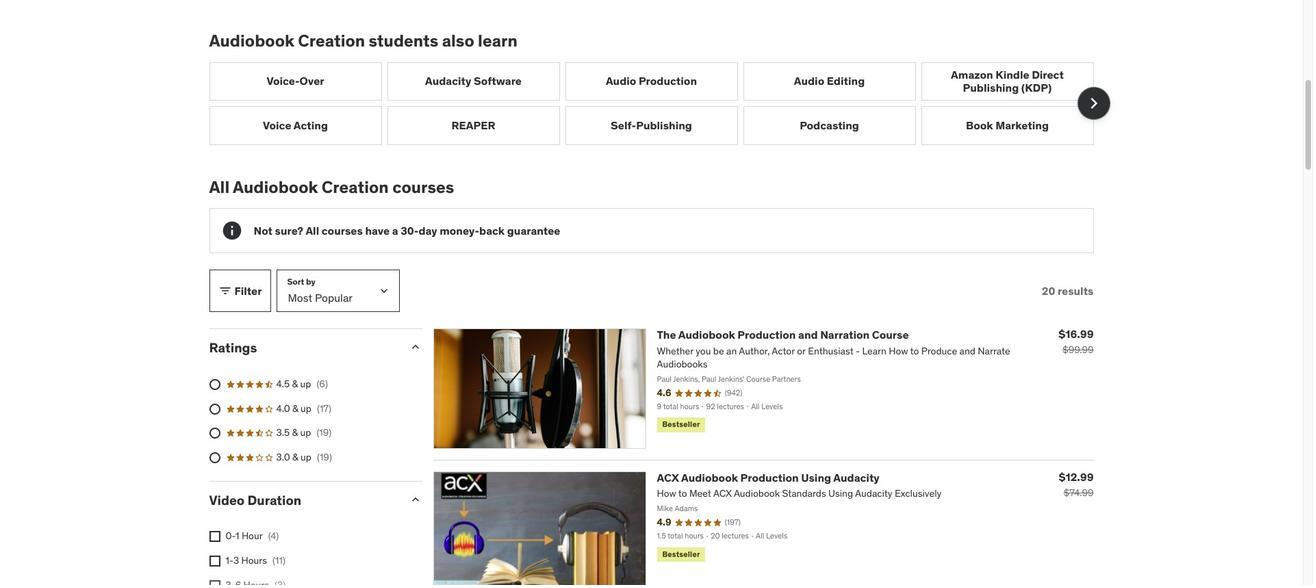 Task type: locate. For each thing, give the bounding box(es) containing it.
audacity right using at the bottom of page
[[834, 471, 880, 485]]

audio up self-
[[606, 74, 637, 88]]

(6)
[[317, 378, 328, 391]]

0 horizontal spatial courses
[[322, 224, 363, 238]]

1 horizontal spatial audacity
[[834, 471, 880, 485]]

next image
[[1083, 93, 1105, 115]]

& right 3.0
[[292, 451, 298, 464]]

also
[[442, 30, 474, 51]]

production up the self-publishing
[[639, 74, 697, 88]]

& right 4.5
[[292, 378, 298, 391]]

not sure? all courses have a 30-day money-back guarantee
[[254, 224, 561, 238]]

3.5
[[276, 427, 290, 439]]

publishing down audio production link
[[636, 118, 692, 132]]

acting
[[294, 118, 328, 132]]

3
[[233, 555, 239, 567]]

audio production
[[606, 74, 697, 88]]

hours
[[241, 555, 267, 567]]

0 vertical spatial production
[[639, 74, 697, 88]]

amazon
[[951, 68, 994, 81]]

audiobook up voice-
[[209, 30, 295, 51]]

book marketing
[[966, 118, 1049, 132]]

the audiobook production and narration course link
[[657, 328, 909, 342]]

up left (6)
[[300, 378, 311, 391]]

self-publishing link
[[565, 106, 738, 145]]

0 horizontal spatial audacity
[[425, 74, 472, 88]]

production
[[639, 74, 697, 88], [738, 328, 796, 342], [741, 471, 799, 485]]

&
[[292, 378, 298, 391], [292, 403, 298, 415], [292, 427, 298, 439], [292, 451, 298, 464]]

courses
[[393, 176, 454, 198], [322, 224, 363, 238]]

up for 4.0 & up
[[301, 403, 312, 415]]

a
[[392, 224, 398, 238]]

20
[[1042, 284, 1056, 298]]

up
[[300, 378, 311, 391], [301, 403, 312, 415], [300, 427, 311, 439], [301, 451, 312, 464]]

production left using at the bottom of page
[[741, 471, 799, 485]]

audiobook right the at right bottom
[[679, 328, 735, 342]]

0 vertical spatial courses
[[393, 176, 454, 198]]

guarantee
[[507, 224, 561, 238]]

$12.99 $74.99
[[1059, 471, 1094, 499]]

money-
[[440, 224, 479, 238]]

(19) down (17)
[[317, 427, 332, 439]]

0 vertical spatial all
[[209, 176, 230, 198]]

audio editing link
[[743, 62, 916, 101]]

0 horizontal spatial audio
[[606, 74, 637, 88]]

creation up over
[[298, 30, 365, 51]]

0 vertical spatial publishing
[[963, 81, 1019, 95]]

direct
[[1032, 68, 1064, 81]]

up right 3.0
[[301, 451, 312, 464]]

1 vertical spatial publishing
[[636, 118, 692, 132]]

using
[[802, 471, 832, 485]]

video duration
[[209, 492, 302, 509]]

filter button
[[209, 270, 271, 313]]

xsmall image left 0-
[[209, 532, 220, 543]]

up right 3.5
[[300, 427, 311, 439]]

editing
[[827, 74, 865, 88]]

(19) down 3.5 & up (19)
[[317, 451, 332, 464]]

voice-over
[[267, 74, 324, 88]]

& right 3.5
[[292, 427, 298, 439]]

carousel element
[[209, 62, 1111, 145]]

2 (19) from the top
[[317, 451, 332, 464]]

0 vertical spatial small image
[[409, 341, 422, 354]]

1 vertical spatial audacity
[[834, 471, 880, 485]]

small image
[[409, 341, 422, 354], [409, 493, 422, 507]]

audiobook right "acx"
[[682, 471, 738, 485]]

1 xsmall image from the top
[[209, 532, 220, 543]]

1 vertical spatial xsmall image
[[209, 556, 220, 567]]

reaper
[[452, 118, 496, 132]]

& right 4.0
[[292, 403, 298, 415]]

audiobook
[[209, 30, 295, 51], [233, 176, 318, 198], [679, 328, 735, 342], [682, 471, 738, 485]]

1 vertical spatial production
[[738, 328, 796, 342]]

audiobook for all
[[233, 176, 318, 198]]

production inside carousel element
[[639, 74, 697, 88]]

audacity software link
[[387, 62, 560, 101]]

0 horizontal spatial publishing
[[636, 118, 692, 132]]

1 vertical spatial creation
[[322, 176, 389, 198]]

& for 4.5
[[292, 378, 298, 391]]

4.0
[[276, 403, 290, 415]]

the audiobook production and narration course
[[657, 328, 909, 342]]

amazon kindle direct publishing (kdp)
[[951, 68, 1064, 95]]

1 horizontal spatial publishing
[[963, 81, 1019, 95]]

publishing inside amazon kindle direct publishing (kdp)
[[963, 81, 1019, 95]]

1 horizontal spatial courses
[[393, 176, 454, 198]]

1 horizontal spatial audio
[[794, 74, 825, 88]]

1 vertical spatial small image
[[409, 493, 422, 507]]

courses up day
[[393, 176, 454, 198]]

audio left editing
[[794, 74, 825, 88]]

1 vertical spatial all
[[306, 224, 319, 238]]

creation up have
[[322, 176, 389, 198]]

0 vertical spatial xsmall image
[[209, 532, 220, 543]]

4.5 & up (6)
[[276, 378, 328, 391]]

(19) for 3.0 & up (19)
[[317, 451, 332, 464]]

video duration button
[[209, 492, 398, 509]]

xsmall image for 1-
[[209, 556, 220, 567]]

(19)
[[317, 427, 332, 439], [317, 451, 332, 464]]

courses for all
[[322, 224, 363, 238]]

audacity
[[425, 74, 472, 88], [834, 471, 880, 485]]

up for 3.5 & up
[[300, 427, 311, 439]]

1 vertical spatial courses
[[322, 224, 363, 238]]

audio
[[606, 74, 637, 88], [794, 74, 825, 88]]

voice
[[263, 118, 291, 132]]

publishing up the book
[[963, 81, 1019, 95]]

all
[[209, 176, 230, 198], [306, 224, 319, 238]]

production left and
[[738, 328, 796, 342]]

(17)
[[317, 403, 332, 415]]

1 audio from the left
[[606, 74, 637, 88]]

2 xsmall image from the top
[[209, 556, 220, 567]]

$16.99 $99.99
[[1059, 328, 1094, 356]]

amazon kindle direct publishing (kdp) link
[[922, 62, 1094, 101]]

podcasting link
[[743, 106, 916, 145]]

courses left have
[[322, 224, 363, 238]]

audio for audio editing
[[794, 74, 825, 88]]

1-3 hours (11)
[[226, 555, 286, 567]]

audacity down the also
[[425, 74, 472, 88]]

1 small image from the top
[[409, 341, 422, 354]]

2 vertical spatial production
[[741, 471, 799, 485]]

xsmall image
[[209, 532, 220, 543], [209, 556, 220, 567]]

audiobook up not
[[233, 176, 318, 198]]

publishing
[[963, 81, 1019, 95], [636, 118, 692, 132]]

xsmall image left 1-
[[209, 556, 220, 567]]

learn
[[478, 30, 518, 51]]

2 audio from the left
[[794, 74, 825, 88]]

1 vertical spatial (19)
[[317, 451, 332, 464]]

0 vertical spatial audacity
[[425, 74, 472, 88]]

creation
[[298, 30, 365, 51], [322, 176, 389, 198]]

1 (19) from the top
[[317, 427, 332, 439]]

2 small image from the top
[[409, 493, 422, 507]]

& for 3.0
[[292, 451, 298, 464]]

up left (17)
[[301, 403, 312, 415]]

audacity software
[[425, 74, 522, 88]]

acx audiobook production using audacity link
[[657, 471, 880, 485]]

3.0
[[276, 451, 290, 464]]

$16.99
[[1059, 328, 1094, 341]]

0 vertical spatial (19)
[[317, 427, 332, 439]]



Task type: vqa. For each thing, say whether or not it's contained in the screenshot.
'total'
no



Task type: describe. For each thing, give the bounding box(es) containing it.
the
[[657, 328, 676, 342]]

3.0 & up (19)
[[276, 451, 332, 464]]

audiobook creation students also learn
[[209, 30, 518, 51]]

voice-over link
[[209, 62, 382, 101]]

production for acx
[[741, 471, 799, 485]]

hour
[[242, 530, 263, 543]]

0 horizontal spatial all
[[209, 176, 230, 198]]

small image for video duration
[[409, 493, 422, 507]]

courses for creation
[[393, 176, 454, 198]]

(11)
[[273, 555, 286, 567]]

reaper link
[[387, 106, 560, 145]]

podcasting
[[800, 118, 859, 132]]

4.5
[[276, 378, 290, 391]]

$12.99
[[1059, 471, 1094, 484]]

audio for audio production
[[606, 74, 637, 88]]

software
[[474, 74, 522, 88]]

filter
[[235, 284, 262, 298]]

4.0 & up (17)
[[276, 403, 332, 415]]

ratings button
[[209, 340, 398, 356]]

audacity inside audacity software link
[[425, 74, 472, 88]]

publishing inside the self-publishing link
[[636, 118, 692, 132]]

students
[[369, 30, 439, 51]]

30-
[[401, 224, 419, 238]]

20 results status
[[1042, 284, 1094, 298]]

xsmall image for 0-
[[209, 532, 220, 543]]

have
[[365, 224, 390, 238]]

(19) for 3.5 & up (19)
[[317, 427, 332, 439]]

all audiobook creation courses
[[209, 176, 454, 198]]

duration
[[248, 492, 302, 509]]

ratings
[[209, 340, 257, 356]]

voice acting
[[263, 118, 328, 132]]

voice-
[[267, 74, 300, 88]]

not
[[254, 224, 273, 238]]

book marketing link
[[922, 106, 1094, 145]]

course
[[872, 328, 909, 342]]

up for 3.0 & up
[[301, 451, 312, 464]]

day
[[419, 224, 437, 238]]

0-
[[226, 530, 236, 543]]

(4)
[[268, 530, 279, 543]]

results
[[1058, 284, 1094, 298]]

back
[[479, 224, 505, 238]]

audio production link
[[565, 62, 738, 101]]

marketing
[[996, 118, 1049, 132]]

small image for ratings
[[409, 341, 422, 354]]

over
[[300, 74, 324, 88]]

$99.99
[[1063, 344, 1094, 356]]

1-
[[226, 555, 233, 567]]

audio editing
[[794, 74, 865, 88]]

voice acting link
[[209, 106, 382, 145]]

0-1 hour (4)
[[226, 530, 279, 543]]

acx
[[657, 471, 679, 485]]

and
[[799, 328, 818, 342]]

3.5 & up (19)
[[276, 427, 332, 439]]

audiobook for the
[[679, 328, 735, 342]]

book
[[966, 118, 994, 132]]

self-
[[611, 118, 636, 132]]

& for 4.0
[[292, 403, 298, 415]]

1
[[236, 530, 239, 543]]

xsmall image
[[209, 580, 220, 586]]

self-publishing
[[611, 118, 692, 132]]

0 vertical spatial creation
[[298, 30, 365, 51]]

production for the
[[738, 328, 796, 342]]

kindle
[[996, 68, 1030, 81]]

$74.99
[[1064, 487, 1094, 499]]

up for 4.5 & up
[[300, 378, 311, 391]]

video
[[209, 492, 245, 509]]

narration
[[821, 328, 870, 342]]

& for 3.5
[[292, 427, 298, 439]]

audiobook for acx
[[682, 471, 738, 485]]

acx audiobook production using audacity
[[657, 471, 880, 485]]

sure?
[[275, 224, 304, 238]]

1 horizontal spatial all
[[306, 224, 319, 238]]

20 results
[[1042, 284, 1094, 298]]

small image
[[218, 285, 232, 298]]

(kdp)
[[1022, 81, 1052, 95]]



